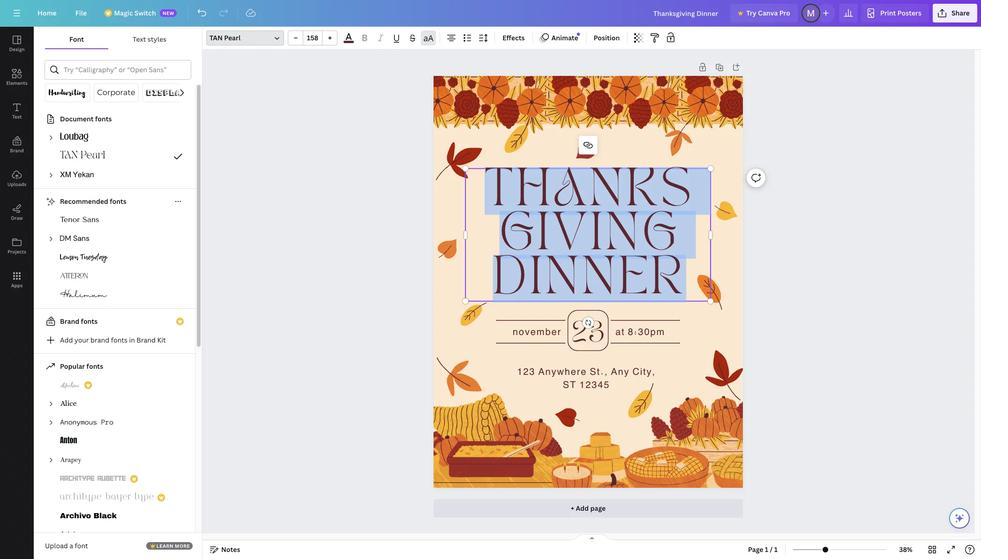 Task type: locate. For each thing, give the bounding box(es) containing it.
text for text
[[12, 113, 22, 120]]

1 right the /
[[775, 545, 778, 554]]

thanks
[[485, 167, 695, 215]]

learn
[[157, 543, 174, 550]]

1 left the /
[[765, 545, 769, 554]]

arial image
[[60, 530, 75, 541]]

group
[[288, 30, 338, 45]]

1 vertical spatial text
[[12, 113, 22, 120]]

0 vertical spatial add
[[60, 336, 73, 345]]

recommended
[[60, 197, 108, 206]]

thanks giving dinner
[[485, 167, 695, 303]]

brand fonts
[[60, 317, 98, 326]]

2 horizontal spatial brand
[[137, 336, 156, 345]]

main menu bar
[[0, 0, 982, 27]]

1 horizontal spatial text
[[133, 35, 146, 44]]

more
[[175, 543, 190, 550]]

fonts up your
[[81, 317, 98, 326]]

styles
[[148, 35, 167, 44]]

none text field containing dinner
[[467, 167, 713, 303]]

brand
[[91, 336, 109, 345]]

display image
[[146, 87, 187, 98]]

text button
[[0, 94, 34, 128]]

tan pearl
[[210, 33, 241, 42]]

tan
[[210, 33, 223, 42]]

fonts for popular fonts
[[87, 362, 103, 371]]

brand for brand fonts
[[60, 317, 79, 326]]

None text field
[[467, 167, 713, 303]]

1 1 from the left
[[765, 545, 769, 554]]

at 8:30pm
[[616, 325, 666, 339]]

1 horizontal spatial 1
[[775, 545, 778, 554]]

design
[[9, 46, 25, 53]]

page
[[749, 545, 764, 554]]

effects button
[[499, 30, 529, 45]]

+ add page button
[[434, 499, 743, 518]]

fonts for brand fonts
[[81, 317, 98, 326]]

0 vertical spatial text
[[133, 35, 146, 44]]

0 horizontal spatial 1
[[765, 545, 769, 554]]

posters
[[898, 8, 922, 17]]

pearl
[[224, 33, 241, 42]]

archivo black image
[[60, 511, 117, 522]]

text for text styles
[[133, 35, 146, 44]]

atteron image
[[60, 271, 88, 282]]

projects
[[7, 249, 26, 255]]

effects
[[503, 33, 525, 42]]

brand button
[[0, 128, 34, 162]]

brand
[[10, 147, 24, 154], [60, 317, 79, 326], [137, 336, 156, 345]]

1 horizontal spatial add
[[576, 504, 589, 513]]

lemon tuesday image
[[60, 252, 109, 264]]

position
[[594, 33, 620, 42]]

fonts right popular
[[87, 362, 103, 371]]

position button
[[590, 30, 624, 45]]

upload a font
[[45, 542, 88, 551]]

tan pearl image
[[60, 151, 106, 162]]

0 horizontal spatial text
[[12, 113, 22, 120]]

add left your
[[60, 336, 73, 345]]

popular
[[60, 362, 85, 371]]

text up brand button
[[12, 113, 22, 120]]

in
[[129, 336, 135, 345]]

popular fonts
[[60, 362, 103, 371]]

print posters button
[[862, 4, 929, 23]]

0 vertical spatial brand
[[10, 147, 24, 154]]

font
[[75, 542, 88, 551]]

1 horizontal spatial brand
[[60, 317, 79, 326]]

font
[[69, 35, 84, 44]]

fonts
[[95, 114, 112, 123], [110, 197, 127, 206], [81, 317, 98, 326], [111, 336, 128, 345], [87, 362, 103, 371]]

any
[[611, 365, 630, 379]]

learn more button
[[146, 543, 193, 550]]

new image
[[577, 33, 580, 36]]

design button
[[0, 27, 34, 61]]

dinner
[[493, 255, 687, 303]]

2 1 from the left
[[775, 545, 778, 554]]

brand inside button
[[10, 147, 24, 154]]

text
[[133, 35, 146, 44], [12, 113, 22, 120]]

brand up your
[[60, 317, 79, 326]]

notes
[[221, 545, 240, 554]]

text left "styles"
[[133, 35, 146, 44]]

2 vertical spatial brand
[[137, 336, 156, 345]]

#621e2e image
[[344, 41, 354, 43]]

add
[[60, 336, 73, 345], [576, 504, 589, 513]]

text inside side panel tab list
[[12, 113, 22, 120]]

0 horizontal spatial add
[[60, 336, 73, 345]]

share button
[[933, 4, 978, 23]]

Design title text field
[[646, 4, 727, 23]]

share
[[952, 8, 970, 17]]

elements
[[6, 80, 28, 86]]

brand right 'in'
[[137, 336, 156, 345]]

halimum image
[[60, 290, 108, 301]]

fonts right document
[[95, 114, 112, 123]]

at
[[616, 325, 626, 339]]

city,
[[633, 365, 656, 379]]

projects button
[[0, 229, 34, 263]]

1 vertical spatial add
[[576, 504, 589, 513]]

tan pearl button
[[206, 30, 284, 45]]

1 vertical spatial brand
[[60, 317, 79, 326]]

add right +
[[576, 504, 589, 513]]

1
[[765, 545, 769, 554], [775, 545, 778, 554]]

0 horizontal spatial brand
[[10, 147, 24, 154]]

switch
[[135, 8, 156, 17]]

text styles
[[133, 35, 167, 44]]

8:30pm
[[628, 325, 666, 339]]

add inside button
[[576, 504, 589, 513]]

kit
[[157, 336, 166, 345]]

canva
[[758, 8, 778, 17]]

document fonts
[[60, 114, 112, 123]]

st.,
[[590, 365, 609, 379]]

your
[[74, 336, 89, 345]]

page
[[591, 504, 606, 513]]

print
[[881, 8, 896, 17]]

notes button
[[206, 543, 244, 558]]

uploads
[[7, 181, 26, 188]]

brand up uploads button
[[10, 147, 24, 154]]

animate
[[552, 33, 579, 42]]

magic
[[114, 8, 133, 17]]

fonts right recommended
[[110, 197, 127, 206]]

apps button
[[0, 263, 34, 297]]



Task type: describe. For each thing, give the bounding box(es) containing it.
font button
[[45, 30, 108, 48]]

+
[[571, 504, 575, 513]]

anonymous pro image
[[60, 417, 113, 429]]

handwriting image
[[49, 87, 86, 98]]

23
[[571, 321, 606, 347]]

– – number field
[[306, 33, 319, 42]]

st
[[563, 378, 577, 392]]

dm sans image
[[60, 234, 90, 245]]

draw
[[11, 215, 23, 221]]

fonts for document fonts
[[95, 114, 112, 123]]

architype aubette image
[[60, 474, 127, 485]]

xm yekan image
[[60, 170, 94, 181]]

corporate image
[[98, 87, 135, 98]]

print posters
[[881, 8, 922, 17]]

38% button
[[891, 543, 922, 558]]

12345
[[580, 378, 610, 392]]

try canva pro
[[747, 8, 791, 17]]

fonts left 'in'
[[111, 336, 128, 345]]

123
[[518, 365, 536, 379]]

advetime image
[[60, 380, 81, 391]]

animate button
[[537, 30, 582, 45]]

brand for brand
[[10, 147, 24, 154]]

/
[[770, 545, 773, 554]]

draw button
[[0, 196, 34, 229]]

home
[[38, 8, 57, 17]]

upload
[[45, 542, 68, 551]]

elements button
[[0, 61, 34, 94]]

show pages image
[[570, 534, 615, 542]]

loubag image
[[60, 132, 89, 144]]

file button
[[68, 4, 94, 23]]

38%
[[900, 545, 913, 554]]

home link
[[30, 4, 64, 23]]

123 anywhere st., any city, st 12345
[[518, 365, 656, 392]]

pro
[[780, 8, 791, 17]]

giving
[[500, 211, 680, 259]]

uploads button
[[0, 162, 34, 196]]

recommended fonts
[[60, 197, 127, 206]]

document
[[60, 114, 94, 123]]

new
[[163, 10, 174, 16]]

canva assistant image
[[954, 513, 966, 524]]

fonts for recommended fonts
[[110, 197, 127, 206]]

file
[[75, 8, 87, 17]]

side panel tab list
[[0, 27, 34, 297]]

magic switch
[[114, 8, 156, 17]]

alice image
[[60, 399, 77, 410]]

page 1 / 1
[[749, 545, 778, 554]]

arapey image
[[60, 455, 82, 466]]

anton image
[[60, 436, 77, 447]]

learn more
[[157, 543, 190, 550]]

apps
[[11, 282, 23, 289]]

Try "Calligraphy" or "Open Sans" search field
[[64, 61, 185, 79]]

anywhere
[[539, 365, 588, 379]]

text styles button
[[108, 30, 191, 48]]

try
[[747, 8, 757, 17]]

try canva pro button
[[731, 4, 798, 23]]

architype bayer-type image
[[60, 492, 154, 504]]

add your brand fonts in brand kit
[[60, 336, 166, 345]]

november
[[513, 325, 562, 339]]

tenor sans image
[[60, 215, 99, 226]]

a
[[70, 542, 73, 551]]

+ add page
[[571, 504, 606, 513]]



Task type: vqa. For each thing, say whether or not it's contained in the screenshot.
right "Brand"
yes



